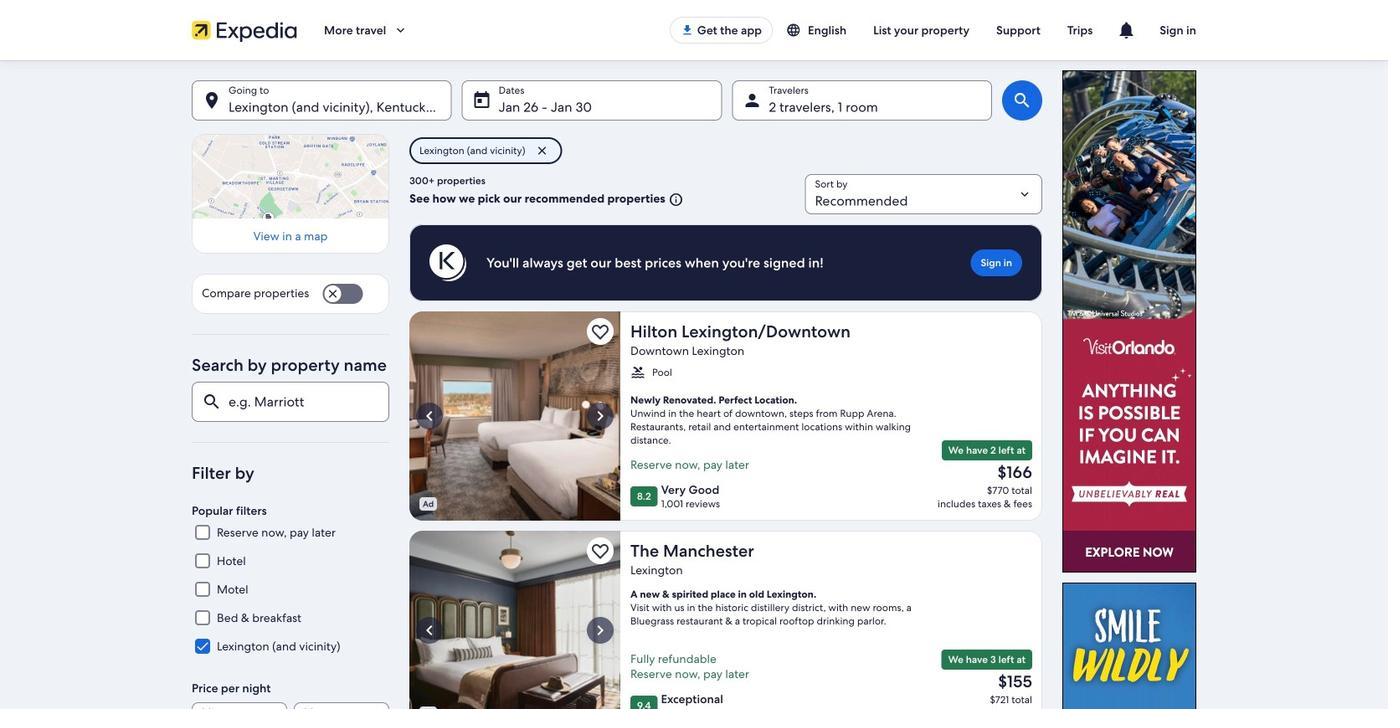 Task type: locate. For each thing, give the bounding box(es) containing it.
expedia logo image
[[192, 18, 297, 42]]

static map image image
[[192, 134, 389, 219]]

2 vertical spatial small image
[[630, 365, 645, 380]]

show previous image for the manchester image
[[419, 620, 440, 640]]

2 horizontal spatial small image
[[786, 23, 808, 38]]

0 horizontal spatial small image
[[630, 365, 645, 380]]

small image
[[786, 23, 808, 38], [665, 192, 684, 207], [630, 365, 645, 380]]

restaurant image
[[409, 531, 620, 709]]

show next image for the manchester image
[[590, 620, 610, 640]]

1 vertical spatial small image
[[665, 192, 684, 207]]

search image
[[1012, 90, 1032, 111]]

download the app button image
[[680, 23, 694, 37]]



Task type: vqa. For each thing, say whether or not it's contained in the screenshot.
'Roundtrip'
no



Task type: describe. For each thing, give the bounding box(es) containing it.
1 horizontal spatial small image
[[665, 192, 684, 207]]

show next image for hilton lexington/downtown image
[[590, 406, 610, 426]]

0 vertical spatial small image
[[786, 23, 808, 38]]

Save Hilton Lexington/Downtown to a trip checkbox
[[587, 318, 614, 345]]

room image
[[409, 311, 620, 521]]

communication center icon image
[[1116, 20, 1136, 40]]

more travel image
[[393, 23, 408, 38]]

show previous image for hilton lexington/downtown image
[[419, 406, 440, 426]]

Save The Manchester  to a trip checkbox
[[587, 537, 614, 564]]



